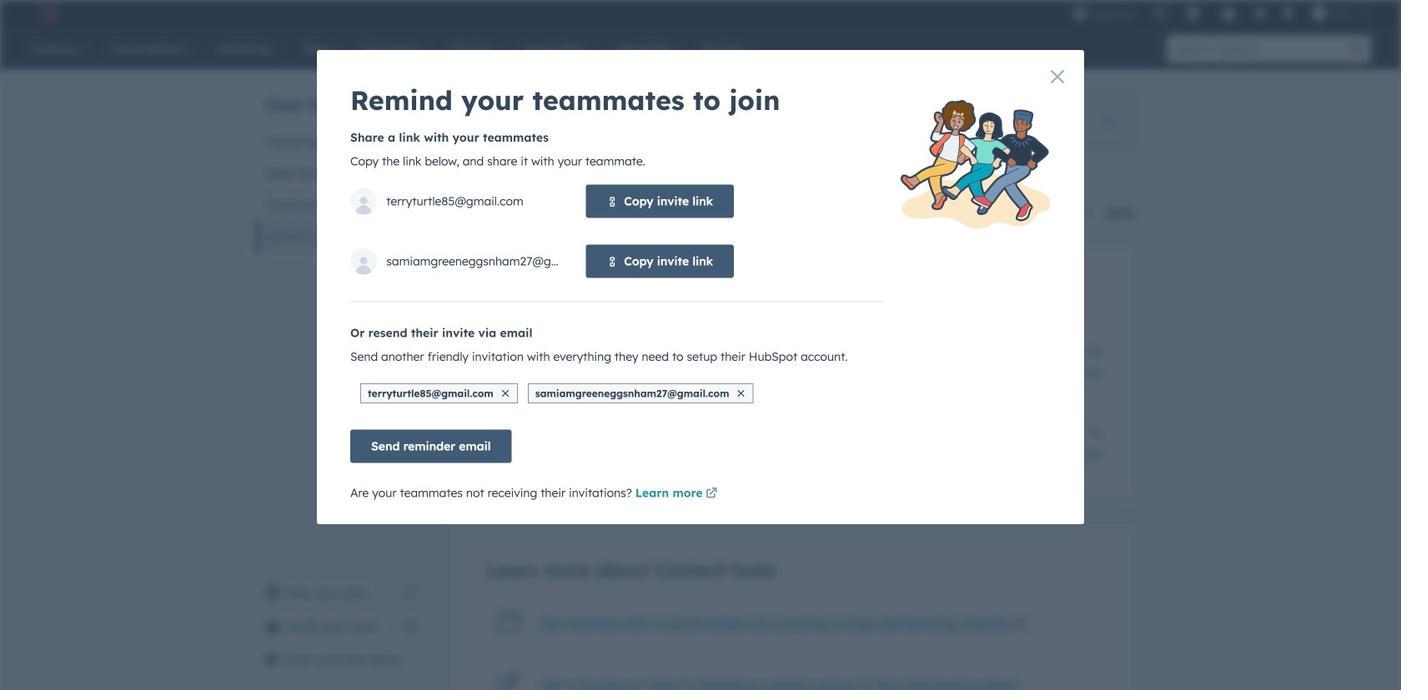Task type: describe. For each thing, give the bounding box(es) containing it.
0 vertical spatial link opens in a new window image
[[706, 489, 717, 500]]

garebear orlando image
[[1312, 6, 1327, 21]]

marketplaces image
[[1186, 8, 1201, 23]]

user guides element
[[256, 72, 426, 253]]

Search HubSpot search field
[[1167, 35, 1343, 63]]



Task type: vqa. For each thing, say whether or not it's contained in the screenshot.
Sans
no



Task type: locate. For each thing, give the bounding box(es) containing it.
alert
[[453, 95, 1135, 145]]

0 horizontal spatial link opens in a new window image
[[405, 584, 416, 604]]

1 vertical spatial link opens in a new window image
[[405, 584, 416, 604]]

close image
[[1051, 70, 1064, 83], [1104, 116, 1114, 126], [502, 390, 509, 397], [738, 390, 744, 397]]

progress bar
[[453, 205, 741, 222]]

menu
[[1064, 0, 1381, 27]]

link opens in a new window image
[[706, 489, 717, 500], [405, 584, 416, 604]]

1 horizontal spatial link opens in a new window image
[[706, 489, 717, 500]]

link opens in a new window image
[[706, 485, 717, 505], [405, 588, 416, 600], [1015, 616, 1027, 636], [1015, 620, 1027, 632]]

dialog
[[317, 50, 1084, 525]]



